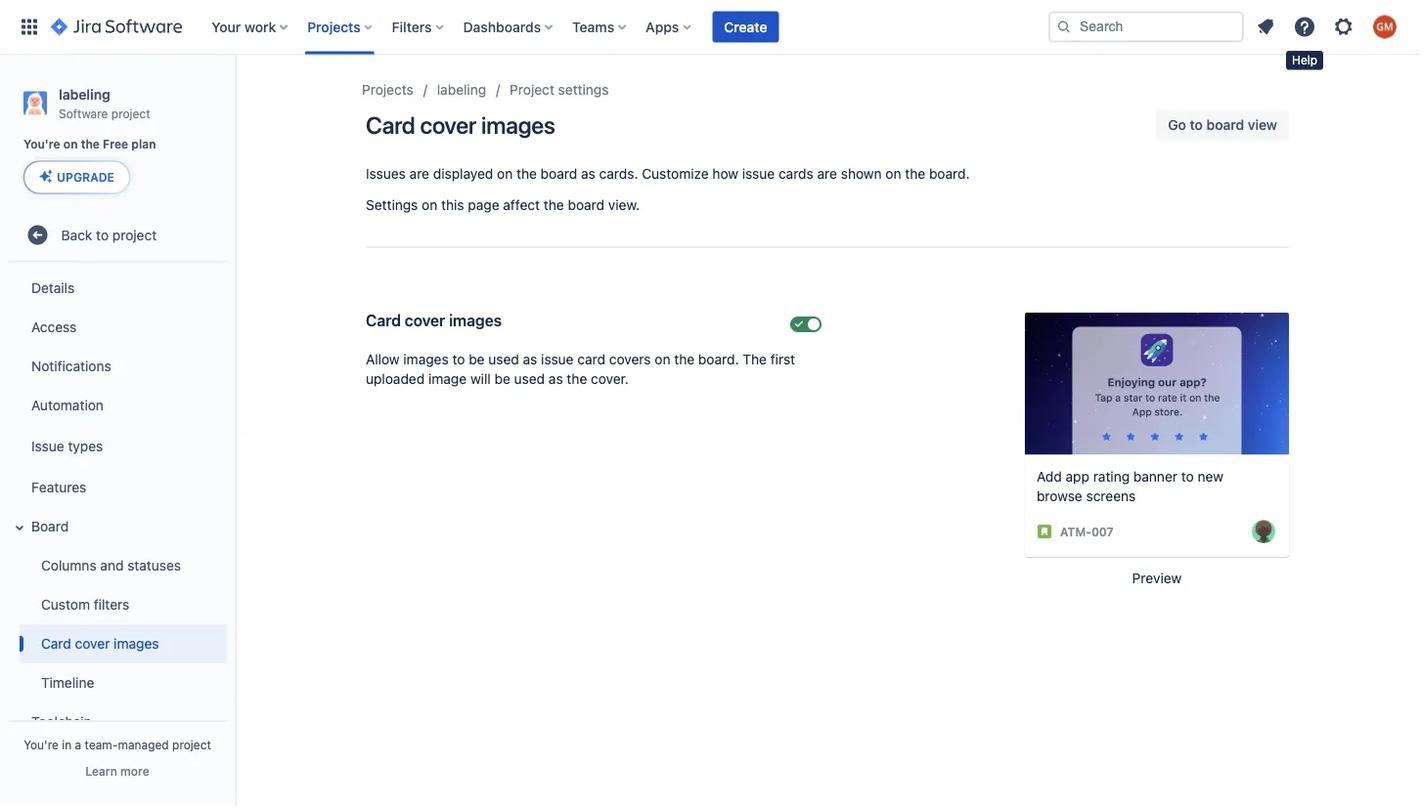 Task type: vqa. For each thing, say whether or not it's contained in the screenshot.
9
no



Task type: locate. For each thing, give the bounding box(es) containing it.
add
[[1037, 468, 1062, 484]]

screens
[[1086, 488, 1136, 504]]

project for labeling software project
[[111, 106, 150, 120]]

labeling up software on the left
[[59, 86, 110, 102]]

1 horizontal spatial be
[[494, 371, 510, 387]]

2 vertical spatial card cover images
[[41, 636, 159, 652]]

to right the back
[[96, 227, 109, 243]]

issue left card
[[541, 352, 574, 368]]

as left cards.
[[581, 166, 595, 182]]

board left cards.
[[541, 166, 577, 182]]

projects button
[[301, 11, 380, 43]]

app
[[1066, 468, 1090, 484]]

0 vertical spatial card
[[366, 112, 415, 139]]

1 you're from the top
[[23, 138, 60, 151]]

0 horizontal spatial board.
[[698, 352, 739, 368]]

1 vertical spatial projects
[[362, 82, 414, 98]]

atm-007 link
[[1060, 524, 1114, 541]]

board left view.
[[568, 197, 605, 213]]

board left view
[[1207, 117, 1244, 133]]

banner
[[0, 0, 1420, 55]]

card cover images up image
[[366, 312, 502, 330]]

0 vertical spatial you're
[[23, 138, 60, 151]]

as left card
[[523, 352, 537, 368]]

2 vertical spatial card
[[41, 636, 71, 652]]

settings on this page affect the board view.
[[366, 197, 640, 213]]

labeling left project
[[437, 82, 486, 98]]

1 horizontal spatial projects
[[362, 82, 414, 98]]

labeling for labeling software project
[[59, 86, 110, 102]]

card cover images down labeling link
[[366, 112, 555, 139]]

2 vertical spatial as
[[549, 371, 563, 387]]

labeling for labeling
[[437, 82, 486, 98]]

on right covers
[[655, 352, 670, 368]]

0 vertical spatial board.
[[929, 166, 970, 182]]

board
[[31, 518, 69, 534]]

images up image
[[403, 352, 449, 368]]

to left new
[[1181, 468, 1194, 484]]

the left free
[[81, 138, 100, 151]]

columns
[[41, 557, 96, 574]]

2 you're from the top
[[24, 738, 59, 752]]

displayed
[[433, 166, 493, 182]]

images
[[481, 112, 555, 139], [449, 312, 502, 330], [403, 352, 449, 368], [114, 636, 159, 652]]

features
[[31, 479, 86, 495]]

rating
[[1093, 468, 1130, 484]]

cover down labeling link
[[420, 112, 476, 139]]

go to board view
[[1168, 117, 1277, 133]]

0 horizontal spatial projects
[[307, 19, 361, 35]]

1 vertical spatial card cover images
[[366, 312, 502, 330]]

you're
[[23, 138, 60, 151], [24, 738, 59, 752]]

settings
[[558, 82, 609, 98]]

are
[[409, 166, 429, 182], [817, 166, 837, 182]]

images down project
[[481, 112, 555, 139]]

project up details link
[[112, 227, 157, 243]]

notifications image
[[1254, 15, 1277, 39]]

1 vertical spatial be
[[494, 371, 510, 387]]

on
[[63, 138, 78, 151], [497, 166, 513, 182], [886, 166, 901, 182], [422, 197, 438, 213], [655, 352, 670, 368]]

used right will at the top left of page
[[514, 371, 545, 387]]

you're left in at the bottom left of page
[[24, 738, 59, 752]]

projects
[[307, 19, 361, 35], [362, 82, 414, 98]]

labeling inside labeling software project
[[59, 86, 110, 102]]

on inside allow images to be used as issue card covers on the board. the first uploaded image will be used as the cover.
[[655, 352, 670, 368]]

as left cover.
[[549, 371, 563, 387]]

search image
[[1056, 19, 1072, 35]]

custom filters
[[41, 597, 129, 613]]

timeline link
[[20, 663, 227, 703]]

apps
[[646, 19, 679, 35]]

0 vertical spatial as
[[581, 166, 595, 182]]

the down card
[[567, 371, 587, 387]]

create
[[724, 19, 767, 35]]

board. left the
[[698, 352, 739, 368]]

1 vertical spatial board.
[[698, 352, 739, 368]]

settings image
[[1332, 15, 1356, 39]]

details link
[[8, 268, 227, 307]]

learn more button
[[85, 764, 149, 780]]

used
[[488, 352, 519, 368], [514, 371, 545, 387]]

card down "custom"
[[41, 636, 71, 652]]

on up settings on this page affect the board view.
[[497, 166, 513, 182]]

0 horizontal spatial labeling
[[59, 86, 110, 102]]

sidebar navigation image
[[213, 78, 256, 117]]

be up will at the top left of page
[[469, 352, 485, 368]]

the right "shown"
[[905, 166, 925, 182]]

board.
[[929, 166, 970, 182], [698, 352, 739, 368]]

back
[[61, 227, 92, 243]]

cover up image
[[405, 312, 445, 330]]

help
[[1292, 53, 1318, 67]]

2 vertical spatial project
[[172, 738, 211, 752]]

0 horizontal spatial as
[[523, 352, 537, 368]]

customize
[[642, 166, 709, 182]]

help tooltip
[[1286, 51, 1323, 70]]

the right the affect
[[544, 197, 564, 213]]

card cover images down the filters
[[41, 636, 159, 652]]

1 vertical spatial you're
[[24, 738, 59, 752]]

0 vertical spatial board
[[1207, 117, 1244, 133]]

access
[[31, 319, 77, 335]]

allow images to be used as issue card covers on the board. the first uploaded image will be used as the cover.
[[366, 352, 795, 387]]

jira software image
[[51, 15, 182, 39], [51, 15, 182, 39]]

1 horizontal spatial issue
[[742, 166, 775, 182]]

project for back to project
[[112, 227, 157, 243]]

1 vertical spatial as
[[523, 352, 537, 368]]

issues are displayed on the board as cards. customize how issue cards are shown on the board.
[[366, 166, 970, 182]]

access link
[[8, 307, 227, 347]]

columns and statuses link
[[20, 546, 227, 585]]

group
[[4, 262, 227, 787]]

be right will at the top left of page
[[494, 371, 510, 387]]

shown
[[841, 166, 882, 182]]

0 vertical spatial project
[[111, 106, 150, 120]]

upgrade
[[57, 171, 114, 184]]

board
[[1207, 117, 1244, 133], [541, 166, 577, 182], [568, 197, 605, 213]]

issue right how
[[742, 166, 775, 182]]

projects down filters
[[362, 82, 414, 98]]

group containing details
[[4, 262, 227, 787]]

0 horizontal spatial issue
[[541, 352, 574, 368]]

the
[[81, 138, 100, 151], [516, 166, 537, 182], [905, 166, 925, 182], [544, 197, 564, 213], [674, 352, 695, 368], [567, 371, 587, 387]]

board. inside allow images to be used as issue card covers on the board. the first uploaded image will be used as the cover.
[[698, 352, 739, 368]]

2 vertical spatial cover
[[75, 636, 110, 652]]

project
[[111, 106, 150, 120], [112, 227, 157, 243], [172, 738, 211, 752]]

to inside 'back to project' link
[[96, 227, 109, 243]]

view.
[[608, 197, 640, 213]]

the
[[743, 352, 767, 368]]

card up allow
[[366, 312, 401, 330]]

1 horizontal spatial labeling
[[437, 82, 486, 98]]

learn more
[[85, 765, 149, 779]]

automation link
[[8, 386, 227, 425]]

project inside 'back to project' link
[[112, 227, 157, 243]]

are right cards
[[817, 166, 837, 182]]

project
[[510, 82, 554, 98]]

project inside labeling software project
[[111, 106, 150, 120]]

board. right "shown"
[[929, 166, 970, 182]]

project up plan
[[111, 106, 150, 120]]

issue
[[31, 438, 64, 454]]

preview
[[1132, 571, 1182, 587]]

are right issues
[[409, 166, 429, 182]]

details
[[31, 280, 75, 296]]

1 vertical spatial project
[[112, 227, 157, 243]]

columns and statuses
[[41, 557, 181, 574]]

projects inside popup button
[[307, 19, 361, 35]]

will
[[470, 371, 491, 387]]

expand image
[[8, 516, 31, 539]]

new
[[1198, 468, 1224, 484]]

0 horizontal spatial be
[[469, 352, 485, 368]]

your work
[[212, 19, 276, 35]]

the up the affect
[[516, 166, 537, 182]]

issue inside allow images to be used as issue card covers on the board. the first uploaded image will be used as the cover.
[[541, 352, 574, 368]]

you're on the free plan
[[23, 138, 156, 151]]

to up image
[[452, 352, 465, 368]]

to right go
[[1190, 117, 1203, 133]]

1 horizontal spatial are
[[817, 166, 837, 182]]

0 horizontal spatial are
[[409, 166, 429, 182]]

issues
[[366, 166, 406, 182]]

board inside button
[[1207, 117, 1244, 133]]

project settings link
[[510, 78, 609, 102]]

settings
[[366, 197, 418, 213]]

Search field
[[1049, 11, 1244, 43]]

labeling
[[437, 82, 486, 98], [59, 86, 110, 102]]

you're up upgrade button
[[23, 138, 60, 151]]

projects for projects link
[[362, 82, 414, 98]]

apps button
[[640, 11, 699, 43]]

card cover images
[[366, 112, 555, 139], [366, 312, 502, 330], [41, 636, 159, 652]]

projects right work
[[307, 19, 361, 35]]

project right 'managed'
[[172, 738, 211, 752]]

card down projects link
[[366, 112, 415, 139]]

cover down custom filters
[[75, 636, 110, 652]]

0 vertical spatial projects
[[307, 19, 361, 35]]

used up will at the top left of page
[[488, 352, 519, 368]]

be
[[469, 352, 485, 368], [494, 371, 510, 387]]

add app rating banner to new browse screens
[[1037, 468, 1224, 504]]

story image
[[1037, 524, 1052, 540]]

1 horizontal spatial board.
[[929, 166, 970, 182]]

1 vertical spatial issue
[[541, 352, 574, 368]]

007
[[1091, 525, 1114, 539]]

card
[[366, 112, 415, 139], [366, 312, 401, 330], [41, 636, 71, 652]]

images down "custom filters" link
[[114, 636, 159, 652]]

managed
[[118, 738, 169, 752]]



Task type: describe. For each thing, give the bounding box(es) containing it.
on left this
[[422, 197, 438, 213]]

features link
[[8, 468, 227, 507]]

go
[[1168, 117, 1186, 133]]

primary element
[[12, 0, 1049, 54]]

notifications
[[31, 358, 111, 374]]

issue types link
[[8, 425, 227, 468]]

1 vertical spatial card
[[366, 312, 401, 330]]

you're in a team-managed project
[[24, 738, 211, 752]]

1 vertical spatial board
[[541, 166, 577, 182]]

affect
[[503, 197, 540, 213]]

cards.
[[599, 166, 638, 182]]

images up will at the top left of page
[[449, 312, 502, 330]]

free
[[103, 138, 128, 151]]

cards
[[779, 166, 814, 182]]

images inside allow images to be used as issue card covers on the board. the first uploaded image will be used as the cover.
[[403, 352, 449, 368]]

page
[[468, 197, 499, 213]]

teams button
[[566, 11, 634, 43]]

first
[[770, 352, 795, 368]]

help image
[[1293, 15, 1317, 39]]

covers
[[609, 352, 651, 368]]

cover.
[[591, 371, 629, 387]]

2 horizontal spatial as
[[581, 166, 595, 182]]

1 are from the left
[[409, 166, 429, 182]]

a
[[75, 738, 81, 752]]

this
[[441, 197, 464, 213]]

card cover images link
[[20, 624, 227, 663]]

card inside group
[[41, 636, 71, 652]]

projects link
[[362, 78, 414, 102]]

0 vertical spatial issue
[[742, 166, 775, 182]]

back to project
[[61, 227, 157, 243]]

filters
[[392, 19, 432, 35]]

cover inside card cover images link
[[75, 636, 110, 652]]

projects for projects popup button
[[307, 19, 361, 35]]

toolchain
[[31, 714, 92, 730]]

atm-007
[[1060, 525, 1114, 539]]

2 vertical spatial board
[[568, 197, 605, 213]]

your
[[212, 19, 241, 35]]

the right covers
[[674, 352, 695, 368]]

dashboards button
[[457, 11, 561, 43]]

you're for you're in a team-managed project
[[24, 738, 59, 752]]

browse
[[1037, 488, 1083, 504]]

labeling software project
[[59, 86, 150, 120]]

your work button
[[206, 11, 296, 43]]

board button
[[8, 507, 227, 546]]

0 vertical spatial be
[[469, 352, 485, 368]]

notifications link
[[8, 347, 227, 386]]

issue types
[[31, 438, 103, 454]]

to inside add app rating banner to new browse screens
[[1181, 468, 1194, 484]]

2 are from the left
[[817, 166, 837, 182]]

back to project link
[[8, 216, 227, 255]]

on right "shown"
[[886, 166, 901, 182]]

atm-
[[1060, 525, 1091, 539]]

view
[[1248, 117, 1277, 133]]

plan
[[131, 138, 156, 151]]

0 vertical spatial card cover images
[[366, 112, 555, 139]]

1 vertical spatial used
[[514, 371, 545, 387]]

toolchain link
[[8, 703, 227, 742]]

to inside allow images to be used as issue card covers on the board. the first uploaded image will be used as the cover.
[[452, 352, 465, 368]]

create button
[[712, 11, 779, 43]]

how
[[712, 166, 738, 182]]

1 horizontal spatial as
[[549, 371, 563, 387]]

uploaded
[[366, 371, 425, 387]]

0 vertical spatial used
[[488, 352, 519, 368]]

banner
[[1134, 468, 1178, 484]]

card cover images inside card cover images link
[[41, 636, 159, 652]]

go to board view button
[[1156, 110, 1289, 141]]

banner containing your work
[[0, 0, 1420, 55]]

user image
[[1252, 520, 1275, 544]]

filters
[[94, 597, 129, 613]]

software
[[59, 106, 108, 120]]

1 vertical spatial cover
[[405, 312, 445, 330]]

more
[[120, 765, 149, 779]]

your profile and settings image
[[1373, 15, 1397, 39]]

appswitcher icon image
[[18, 15, 41, 39]]

learn
[[85, 765, 117, 779]]

project settings
[[510, 82, 609, 98]]

filters button
[[386, 11, 451, 43]]

custom
[[41, 597, 90, 613]]

on up upgrade button
[[63, 138, 78, 151]]

types
[[68, 438, 103, 454]]

team-
[[85, 738, 118, 752]]

0 vertical spatial cover
[[420, 112, 476, 139]]

automation
[[31, 397, 104, 413]]

custom filters link
[[20, 585, 227, 624]]

to inside go to board view button
[[1190, 117, 1203, 133]]

allow
[[366, 352, 400, 368]]

work
[[244, 19, 276, 35]]

teams
[[572, 19, 614, 35]]

image
[[428, 371, 467, 387]]

in
[[62, 738, 72, 752]]

card
[[577, 352, 605, 368]]

statuses
[[127, 557, 181, 574]]

card cover image
[[1025, 313, 1289, 455]]

timeline
[[41, 675, 94, 691]]

and
[[100, 557, 124, 574]]

upgrade button
[[24, 162, 129, 193]]

you're for you're on the free plan
[[23, 138, 60, 151]]



